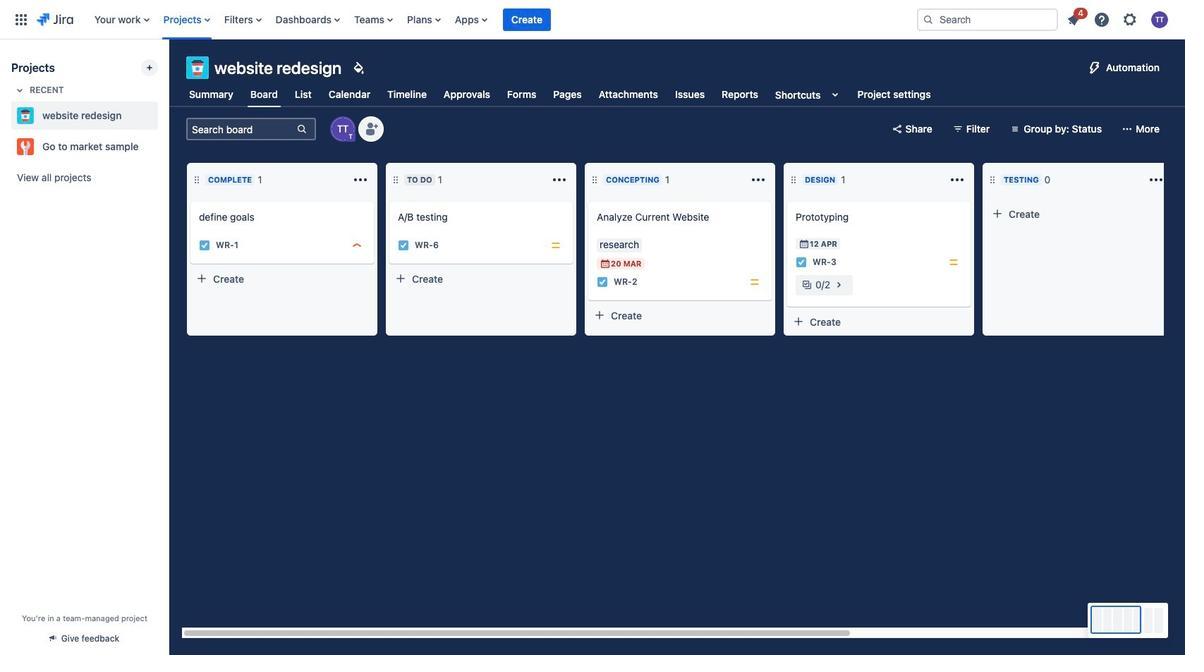 Task type: describe. For each thing, give the bounding box(es) containing it.
medium image
[[550, 240, 562, 251]]

your profile and settings image
[[1152, 11, 1169, 28]]

3 column actions menu image from the left
[[949, 171, 966, 188]]

column actions menu image for medium icon
[[551, 171, 568, 188]]

column actions menu image for the high icon
[[352, 171, 369, 188]]

primary element
[[8, 0, 906, 39]]

1 column actions menu image from the left
[[750, 171, 767, 188]]

Search board text field
[[188, 119, 295, 139]]

create project image
[[144, 62, 155, 73]]

task image
[[199, 240, 210, 251]]

collapse image
[[1126, 171, 1143, 188]]

2 create image from the left
[[580, 192, 597, 209]]

2 add to starred image from the top
[[154, 138, 171, 155]]

1 create image from the left
[[182, 192, 199, 209]]

medium image for task image to the bottom
[[749, 277, 761, 288]]

1 add to starred image from the top
[[154, 107, 171, 124]]

add people image
[[363, 121, 380, 138]]

help image
[[1094, 11, 1111, 28]]

create image for column actions menu icon for medium icon
[[381, 192, 398, 209]]

1 horizontal spatial list
[[1061, 5, 1177, 32]]

search image
[[923, 14, 934, 25]]



Task type: locate. For each thing, give the bounding box(es) containing it.
0 horizontal spatial list
[[87, 0, 906, 39]]

0 vertical spatial medium image
[[949, 257, 960, 268]]

due date: 12 april 2024 image
[[799, 239, 810, 250], [799, 239, 810, 250]]

column actions menu image
[[750, 171, 767, 188], [1148, 171, 1165, 188]]

0 horizontal spatial task image
[[398, 240, 409, 251]]

1 horizontal spatial column actions menu image
[[1148, 171, 1165, 188]]

1 vertical spatial task image
[[796, 257, 807, 268]]

1 column actions menu image from the left
[[352, 171, 369, 188]]

set project background image
[[350, 59, 367, 76]]

2 column actions menu image from the left
[[1148, 171, 1165, 188]]

2 column actions menu image from the left
[[551, 171, 568, 188]]

automation image
[[1087, 59, 1104, 76]]

settings image
[[1122, 11, 1139, 28]]

list
[[87, 0, 906, 39], [1061, 5, 1177, 32]]

0 horizontal spatial column actions menu image
[[352, 171, 369, 188]]

jira image
[[37, 11, 73, 28], [37, 11, 73, 28]]

high image
[[351, 240, 363, 251]]

banner
[[0, 0, 1186, 40]]

1 horizontal spatial task image
[[597, 277, 608, 288]]

medium image
[[949, 257, 960, 268], [749, 277, 761, 288]]

tab list
[[178, 82, 943, 107]]

1 horizontal spatial medium image
[[949, 257, 960, 268]]

2 create image from the left
[[779, 192, 796, 209]]

0 horizontal spatial create image
[[381, 192, 398, 209]]

1 horizontal spatial create image
[[580, 192, 597, 209]]

1 horizontal spatial create image
[[779, 192, 796, 209]]

1 create image from the left
[[381, 192, 398, 209]]

2 horizontal spatial task image
[[796, 257, 807, 268]]

0 horizontal spatial create image
[[182, 192, 199, 209]]

None search field
[[917, 8, 1059, 31]]

add to starred image
[[154, 107, 171, 124], [154, 138, 171, 155]]

create image for 3rd column actions menu icon
[[779, 192, 796, 209]]

task image
[[398, 240, 409, 251], [796, 257, 807, 268], [597, 277, 608, 288]]

create image
[[182, 192, 199, 209], [580, 192, 597, 209]]

due date: 20 march 2024 image
[[600, 258, 611, 270], [600, 258, 611, 270]]

notifications image
[[1066, 11, 1083, 28]]

2 horizontal spatial column actions menu image
[[949, 171, 966, 188]]

list item
[[503, 0, 551, 39], [1061, 5, 1088, 31]]

0 horizontal spatial list item
[[503, 0, 551, 39]]

0 horizontal spatial medium image
[[749, 277, 761, 288]]

column actions menu image
[[352, 171, 369, 188], [551, 171, 568, 188], [949, 171, 966, 188]]

create image
[[381, 192, 398, 209], [779, 192, 796, 209]]

medium image for the rightmost task image
[[949, 257, 960, 268]]

2 vertical spatial task image
[[597, 277, 608, 288]]

1 horizontal spatial list item
[[1061, 5, 1088, 31]]

Search field
[[917, 8, 1059, 31]]

0 vertical spatial add to starred image
[[154, 107, 171, 124]]

0 horizontal spatial column actions menu image
[[750, 171, 767, 188]]

collapse recent projects image
[[11, 82, 28, 99]]

1 vertical spatial add to starred image
[[154, 138, 171, 155]]

show subtasks image
[[831, 277, 848, 294]]

1 horizontal spatial column actions menu image
[[551, 171, 568, 188]]

0 vertical spatial task image
[[398, 240, 409, 251]]

sidebar navigation image
[[154, 56, 185, 85]]

1 vertical spatial medium image
[[749, 277, 761, 288]]

appswitcher icon image
[[13, 11, 30, 28]]



Task type: vqa. For each thing, say whether or not it's contained in the screenshot.
Column actions menu icon
yes



